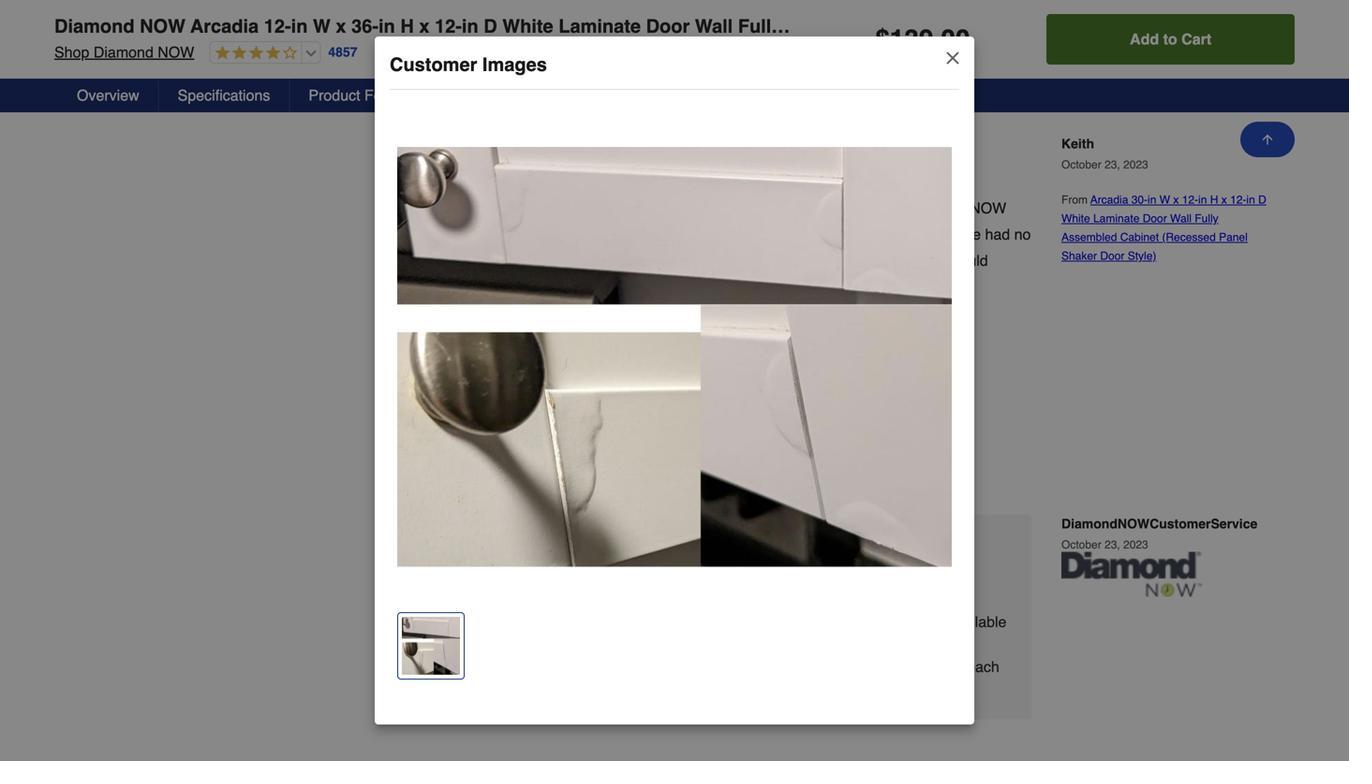 Task type: vqa. For each thing, say whether or not it's contained in the screenshot.
wood windows provide superior insulation from heat, cold and sound. with proper care, they can last a lifetime.
no



Task type: locate. For each thing, give the bounding box(es) containing it.
1 vertical spatial with
[[433, 252, 459, 269]]

our left warranty;
[[724, 614, 746, 631]]

you inside keith, thank you for reaching out to us regarding your cabinetry. we apologize for your experience. some issues do not qualify for our warranty; however, doors are available to order from your local store. if your lowe's associate is not familiar with the special-order process, they can reach out to our team for assistance. regards ~ staci
[[483, 591, 508, 608]]

) for ( 12 )
[[608, 457, 613, 474]]

laminate up reviews
[[559, 15, 641, 37]]

23, up arcadia 30-in w x 12-in h x 12-in d white laminate door wall fully assembled cabinet (recessed panel shaker door style)
[[1105, 158, 1120, 172]]

your
[[724, 591, 753, 608], [942, 591, 971, 608], [528, 636, 557, 653], [450, 659, 479, 676]]

style) right cart
[[1236, 15, 1287, 37]]

2 october from the top
[[1062, 539, 1102, 552]]

with up the ~ on the right bottom
[[694, 659, 720, 676]]

0 horizontal spatial doors
[[484, 199, 522, 217]]

hampton
[[628, 252, 689, 269]]

now up shop diamond now
[[140, 15, 186, 37]]

and up 'new'
[[877, 199, 902, 217]]

they left told
[[611, 226, 644, 243]]

1 october from the top
[[1062, 158, 1102, 172]]

0 vertical spatial not
[[630, 614, 651, 631]]

assembled down the from
[[1062, 231, 1117, 244]]

)
[[608, 457, 613, 474], [668, 457, 673, 474]]

no right had
[[1015, 226, 1031, 243]]

your up available
[[942, 591, 971, 608]]

1 vertical spatial the
[[725, 659, 745, 676]]

cabinet down 30-
[[1120, 231, 1159, 244]]

0 horizontal spatial are
[[732, 199, 753, 217]]

1 vertical spatial cabinet
[[1120, 231, 1159, 244]]

they up my
[[694, 199, 728, 217]]

if
[[438, 659, 446, 676]]

0 horizontal spatial with
[[433, 252, 459, 269]]

1 horizontal spatial white
[[1062, 212, 1090, 225]]

q&a button
[[639, 79, 709, 112]]

1 vertical spatial october
[[1062, 539, 1102, 552]]

30-
[[1132, 194, 1148, 207]]

your right if
[[450, 659, 479, 676]]

arcadia up 4 stars 'image'
[[190, 15, 259, 37]]

0 vertical spatial you
[[746, 278, 770, 295]]

2 vertical spatial with
[[694, 659, 720, 676]]

diamond
[[54, 15, 135, 37], [94, 44, 154, 61], [906, 199, 966, 217], [529, 278, 589, 295]]

thumb up image
[[558, 457, 577, 475]]

0 horizontal spatial the
[[464, 252, 484, 269]]

1 ( from the left
[[586, 457, 591, 474]]

cabinet up close image
[[892, 15, 960, 37]]

2 and from the left
[[877, 199, 902, 217]]

1 vertical spatial laminate
[[1094, 212, 1140, 225]]

23, inside keith october 23, 2023
[[1105, 158, 1120, 172]]

from inside keith, thank you for reaching out to us regarding your cabinetry. we apologize for your experience. some issues do not qualify for our warranty; however, doors are available to order from your local store. if your lowe's associate is not familiar with the special-order process, they can reach out to our team for assistance. regards ~ staci
[[493, 636, 523, 653]]

0 vertical spatial diamondnowcustomerservice
[[1062, 517, 1258, 532]]

the down "honor"
[[464, 252, 484, 269]]

overview
[[77, 87, 139, 104]]

0 horizontal spatial white
[[502, 15, 554, 37]]

0 vertical spatial doors
[[484, 199, 522, 217]]

0 horizontal spatial h
[[400, 15, 414, 37]]

white
[[502, 15, 554, 37], [1062, 212, 1090, 225]]

now up had
[[970, 199, 1007, 217]]

w up 4857 in the left of the page
[[313, 15, 331, 37]]

some
[[519, 614, 558, 631]]

qualify
[[655, 614, 698, 631]]

laminate
[[559, 15, 641, 37], [1094, 212, 1140, 225]]

cabinet
[[892, 15, 960, 37], [1120, 231, 1159, 244]]

specifications button
[[159, 79, 290, 112]]

style)
[[1236, 15, 1287, 37], [1128, 250, 1157, 263]]

keith october 23, 2023
[[1062, 136, 1149, 172]]

white down the from
[[1062, 212, 1090, 225]]

0 vertical spatial d
[[484, 15, 497, 37]]

1 and from the left
[[612, 199, 637, 217]]

1 vertical spatial are
[[922, 614, 943, 631]]

1 horizontal spatial (recessed
[[1162, 231, 1216, 244]]

out down if
[[438, 681, 458, 698]]

arcadia
[[190, 15, 259, 37], [1091, 194, 1129, 207]]

0 horizontal spatial order
[[454, 636, 489, 653]]

1 horizontal spatial order
[[801, 659, 836, 676]]

0 horizontal spatial shaker
[[1062, 250, 1097, 263]]

1 horizontal spatial out
[[595, 591, 616, 608]]

from inside these cabinet doors swell, blister and bubble.  they are very poorly made and diamond now refuses to honor warranty claims.  they told me my only option is to buy new cabinets. i've had no issues with the similar builder grade hampton bay cabinets from a different source.  i would recommend avoiding diamond now cabinets, unless you want to replace them.
[[783, 252, 813, 269]]

0 horizontal spatial laminate
[[559, 15, 641, 37]]

white inside arcadia 30-in w x 12-in h x 12-in d white laminate door wall fully assembled cabinet (recessed panel shaker door style)
[[1062, 212, 1090, 225]]

0 vertical spatial is
[[802, 226, 813, 243]]

not down the us
[[630, 614, 651, 631]]

for up some
[[512, 591, 529, 608]]

0 vertical spatial style)
[[1236, 15, 1287, 37]]

no
[[566, 137, 589, 158], [1015, 226, 1031, 243]]

1 vertical spatial h
[[1210, 194, 1219, 207]]

arrow right image
[[387, 517, 405, 535]]

shop diamond now
[[54, 44, 194, 61]]

the up staci
[[725, 659, 745, 676]]

arcadia 30-in w x 12-in h x 12-in d white laminate door wall fully assembled cabinet (recessed panel shaker door style)
[[1062, 194, 1267, 263]]

1 vertical spatial warranty
[[499, 226, 556, 243]]

0 vertical spatial issues
[[386, 252, 429, 269]]

~
[[704, 681, 713, 698]]

1 horizontal spatial the
[[725, 659, 745, 676]]

cabinets down only
[[723, 252, 779, 269]]

1 vertical spatial is
[[601, 659, 612, 676]]

now down the grade
[[594, 278, 630, 295]]

w right 30-
[[1160, 194, 1170, 207]]

white up "images"
[[502, 15, 554, 37]]

from
[[1062, 194, 1091, 207]]

0 horizontal spatial and
[[612, 199, 637, 217]]

0 horizontal spatial cabinet
[[892, 15, 960, 37]]

12
[[591, 457, 608, 474]]

1 vertical spatial style)
[[1128, 250, 1157, 263]]

2023 inside keith october 23, 2023
[[1124, 158, 1149, 172]]

warranty up similar
[[499, 226, 556, 243]]

1 vertical spatial not
[[616, 659, 637, 676]]

1 horizontal spatial is
[[802, 226, 813, 243]]

2023 for keith
[[1124, 158, 1149, 172]]

1 vertical spatial our
[[479, 681, 501, 698]]

1 2023 from the top
[[1124, 158, 1149, 172]]

from right the response
[[513, 534, 547, 551]]

) left thumb down image
[[608, 457, 613, 474]]

assembled left 139
[[787, 15, 886, 37]]

0 vertical spatial the
[[464, 252, 484, 269]]

diamondnow_mbci image
[[1062, 552, 1202, 597]]

october up diamondnow_mbci image
[[1062, 539, 1102, 552]]

experience.
[[438, 614, 515, 631]]

thank
[[438, 591, 479, 608]]

1 vertical spatial no
[[1015, 226, 1031, 243]]

cabinets up close icon
[[442, 137, 518, 158]]

for right 'apologize'
[[920, 591, 938, 608]]

0 vertical spatial no
[[566, 137, 589, 158]]

features
[[365, 87, 424, 104]]

0 horizontal spatial out
[[438, 681, 458, 698]]

x
[[336, 15, 346, 37], [419, 15, 430, 37], [1174, 194, 1179, 207], [1222, 194, 1227, 207]]

you up experience.
[[483, 591, 508, 608]]

gallery thumbnail for item 0 image
[[402, 618, 460, 676]]

is up assistance.
[[601, 659, 612, 676]]

2 23, from the top
[[1105, 539, 1120, 552]]

0 horizontal spatial wall
[[695, 15, 733, 37]]

doors
[[484, 199, 522, 217], [880, 614, 918, 631]]

2023 up diamondnow_mbci image
[[1124, 539, 1149, 552]]

to right add
[[1163, 30, 1178, 48]]

compare button
[[443, 79, 543, 112]]

1 horizontal spatial cabinet
[[1120, 231, 1159, 244]]

issues down refuses
[[386, 252, 429, 269]]

1 horizontal spatial fully
[[1195, 212, 1219, 225]]

are up only
[[732, 199, 753, 217]]

from left a
[[783, 252, 813, 269]]

0 horizontal spatial )
[[608, 457, 613, 474]]

0 horizontal spatial panel
[[1065, 15, 1115, 37]]

warranty inside these cabinet doors swell, blister and bubble.  they are very poorly made and diamond now refuses to honor warranty claims.  they told me my only option is to buy new cabinets. i've had no issues with the similar builder grade hampton bay cabinets from a different source.  i would recommend avoiding diamond now cabinets, unless you want to replace them.
[[499, 226, 556, 243]]

local
[[561, 636, 592, 653]]

1 23, from the top
[[1105, 158, 1120, 172]]

gallery item 0 image
[[397, 147, 952, 569]]

( right thumb up icon
[[586, 457, 591, 474]]

images
[[483, 54, 547, 75]]

grade
[[585, 252, 624, 269]]

0 vertical spatial from
[[783, 252, 813, 269]]

1 horizontal spatial laminate
[[1094, 212, 1140, 225]]

1 vertical spatial 23,
[[1105, 539, 1120, 552]]

0 vertical spatial out
[[595, 591, 616, 608]]

not down store. on the bottom left of the page
[[616, 659, 637, 676]]

1 vertical spatial (recessed
[[1162, 231, 1216, 244]]

october inside 'diamondnowcustomerservice october 23, 2023'
[[1062, 539, 1102, 552]]

style) down 30-
[[1128, 250, 1157, 263]]

customer
[[390, 54, 477, 75]]

no up 'would not recommend'
[[566, 137, 589, 158]]

0 vertical spatial shaker
[[1120, 15, 1182, 37]]

1 horizontal spatial shaker
[[1120, 15, 1182, 37]]

to left team
[[463, 681, 475, 698]]

keith
[[1062, 136, 1095, 151]]

keith,
[[438, 569, 476, 586]]

with
[[523, 137, 561, 158], [433, 252, 459, 269], [694, 659, 720, 676]]

0 vertical spatial they
[[694, 199, 728, 217]]

1 vertical spatial shaker
[[1062, 250, 1097, 263]]

october inside keith october 23, 2023
[[1062, 158, 1102, 172]]

our down the lowe's
[[479, 681, 501, 698]]

you left want
[[746, 278, 770, 295]]

0 horizontal spatial our
[[479, 681, 501, 698]]

00
[[941, 24, 970, 54]]

2023
[[1124, 158, 1149, 172], [1124, 539, 1149, 552]]

1 horizontal spatial no
[[1015, 226, 1031, 243]]

diamondnowcustomerservice up the us
[[551, 534, 775, 551]]

diamond up cabinets.
[[906, 199, 966, 217]]

1 vertical spatial from
[[513, 534, 547, 551]]

) right thumb down image
[[668, 457, 673, 474]]

d up 'customer images'
[[484, 15, 497, 37]]

1 vertical spatial w
[[1160, 194, 1170, 207]]

23, for keith
[[1105, 158, 1120, 172]]

0 vertical spatial october
[[1062, 158, 1102, 172]]

to inside add to cart button
[[1163, 30, 1178, 48]]

( for 0
[[654, 457, 659, 474]]

0 vertical spatial with
[[523, 137, 561, 158]]

2 ( from the left
[[654, 457, 659, 474]]

source.
[[887, 252, 937, 269]]

warranty up recommend
[[594, 137, 672, 158]]

would not recommend
[[500, 173, 627, 187]]

diamond up shop
[[54, 15, 135, 37]]

1 horizontal spatial (
[[654, 457, 659, 474]]

no inside these cabinet doors swell, blister and bubble.  they are very poorly made and diamond now refuses to honor warranty claims.  they told me my only option is to buy new cabinets. i've had no issues with the similar builder grade hampton bay cabinets from a different source.  i would recommend avoiding diamond now cabinets, unless you want to replace them.
[[1015, 226, 1031, 243]]

are left available
[[922, 614, 943, 631]]

1 horizontal spatial our
[[724, 614, 746, 631]]

cart
[[1182, 30, 1212, 48]]

to down the cabinet
[[439, 226, 452, 243]]

0 vertical spatial laminate
[[559, 15, 641, 37]]

laminate inside arcadia 30-in w x 12-in h x 12-in d white laminate door wall fully assembled cabinet (recessed panel shaker door style)
[[1094, 212, 1140, 225]]

for down regarding
[[703, 614, 720, 631]]

from up the lowe's
[[493, 636, 523, 653]]

0 horizontal spatial issues
[[386, 252, 429, 269]]

12-
[[264, 15, 291, 37], [435, 15, 462, 37], [1182, 194, 1199, 207], [1230, 194, 1247, 207]]

0 vertical spatial w
[[313, 15, 331, 37]]

d down arrow up icon
[[1259, 194, 1267, 207]]

1 vertical spatial 2023
[[1124, 539, 1149, 552]]

october down keith
[[1062, 158, 1102, 172]]

1 ) from the left
[[608, 457, 613, 474]]

h right 30-
[[1210, 194, 1219, 207]]

diamond up overview
[[94, 44, 154, 61]]

october for keith
[[1062, 158, 1102, 172]]

apologize
[[852, 591, 916, 608]]

( right thumb down image
[[654, 457, 659, 474]]

2 2023 from the top
[[1124, 539, 1149, 552]]

0 horizontal spatial is
[[601, 659, 612, 676]]

( 12 )
[[586, 457, 613, 474]]

now
[[140, 15, 186, 37], [158, 44, 194, 61], [970, 199, 1007, 217], [594, 278, 630, 295]]

cabinets.
[[894, 226, 954, 243]]

they
[[694, 199, 728, 217], [611, 226, 644, 243]]

diamondnowcustomerservice up diamondnow_mbci image
[[1062, 517, 1258, 532]]

with up recommend
[[433, 252, 459, 269]]

1 horizontal spatial arcadia
[[1091, 194, 1129, 207]]

close image
[[481, 172, 496, 187]]

0 horizontal spatial style)
[[1128, 250, 1157, 263]]

is down poorly
[[802, 226, 813, 243]]

0 vertical spatial 23,
[[1105, 158, 1120, 172]]

2 ) from the left
[[668, 457, 673, 474]]

order down experience.
[[454, 636, 489, 653]]

1 horizontal spatial h
[[1210, 194, 1219, 207]]

cabinets,
[[634, 278, 694, 295]]

0 horizontal spatial (
[[586, 457, 591, 474]]

with up not
[[523, 137, 561, 158]]

report button
[[704, 450, 787, 482]]

october
[[1062, 158, 1102, 172], [1062, 539, 1102, 552]]

0 vertical spatial warranty
[[594, 137, 672, 158]]

doors down would
[[484, 199, 522, 217]]

1 horizontal spatial cabinets
[[723, 252, 779, 269]]

2023 up 30-
[[1124, 158, 1149, 172]]

you
[[746, 278, 770, 295], [483, 591, 508, 608]]

for down associate
[[543, 681, 560, 698]]

.
[[934, 24, 941, 54]]

0 vertical spatial assembled
[[787, 15, 886, 37]]

cabinets
[[442, 137, 518, 158], [723, 252, 779, 269]]

0 horizontal spatial you
[[483, 591, 508, 608]]

out up do
[[595, 591, 616, 608]]

order left process,
[[801, 659, 836, 676]]

2 horizontal spatial with
[[694, 659, 720, 676]]

1 vertical spatial wall
[[1170, 212, 1192, 225]]

and right blister
[[612, 199, 637, 217]]

23, up diamondnow_mbci image
[[1105, 539, 1120, 552]]

wall inside arcadia 30-in w x 12-in h x 12-in d white laminate door wall fully assembled cabinet (recessed panel shaker door style)
[[1170, 212, 1192, 225]]

your down some
[[528, 636, 557, 653]]

1 horizontal spatial )
[[668, 457, 673, 474]]

2023 inside 'diamondnowcustomerservice october 23, 2023'
[[1124, 539, 1149, 552]]

0 vertical spatial are
[[732, 199, 753, 217]]

now up specifications
[[158, 44, 194, 61]]

0 horizontal spatial arcadia
[[190, 15, 259, 37]]

(recessed
[[966, 15, 1059, 37], [1162, 231, 1216, 244]]

laminate down 30-
[[1094, 212, 1140, 225]]

these
[[386, 199, 428, 217]]

and
[[612, 199, 637, 217], [877, 199, 902, 217]]

arcadia left 30-
[[1091, 194, 1129, 207]]

associate
[[534, 659, 597, 676]]

to
[[1163, 30, 1178, 48], [439, 226, 452, 243], [817, 226, 830, 243], [810, 278, 823, 295], [620, 591, 633, 608], [438, 636, 450, 653], [463, 681, 475, 698]]

1 vertical spatial panel
[[1219, 231, 1248, 244]]

23, inside 'diamondnowcustomerservice october 23, 2023'
[[1105, 539, 1120, 552]]

assembled inside arcadia 30-in w x 12-in h x 12-in d white laminate door wall fully assembled cabinet (recessed panel shaker door style)
[[1062, 231, 1117, 244]]

doors inside keith, thank you for reaching out to us regarding your cabinetry. we apologize for your experience. some issues do not qualify for our warranty; however, doors are available to order from your local store. if your lowe's associate is not familiar with the special-order process, they can reach out to our team for assistance. regards ~ staci
[[880, 614, 918, 631]]

regards
[[643, 681, 700, 698]]

0 horizontal spatial they
[[611, 226, 644, 243]]

diamondnowcustomerservice
[[1062, 517, 1258, 532], [551, 534, 775, 551]]

refuses
[[386, 226, 435, 243]]

only
[[726, 226, 753, 243]]

doors down 'apologize'
[[880, 614, 918, 631]]

process,
[[840, 659, 897, 676]]

cabinets inside these cabinet doors swell, blister and bubble.  they are very poorly made and diamond now refuses to honor warranty claims.  they told me my only option is to buy new cabinets. i've had no issues with the similar builder grade hampton bay cabinets from a different source.  i would recommend avoiding diamond now cabinets, unless you want to replace them.
[[723, 252, 779, 269]]

1 vertical spatial doors
[[880, 614, 918, 631]]

issues up local
[[563, 614, 605, 631]]

wall
[[695, 15, 733, 37], [1170, 212, 1192, 225]]

familiar
[[641, 659, 690, 676]]

1 horizontal spatial they
[[694, 199, 728, 217]]

for
[[512, 591, 529, 608], [920, 591, 938, 608], [703, 614, 720, 631], [543, 681, 560, 698]]

is
[[802, 226, 813, 243], [601, 659, 612, 676]]

1 horizontal spatial w
[[1160, 194, 1170, 207]]

139
[[890, 24, 934, 54]]

0 horizontal spatial diamondnowcustomerservice
[[551, 534, 775, 551]]

h right 36-
[[400, 15, 414, 37]]

want
[[774, 278, 806, 295]]

is inside these cabinet doors swell, blister and bubble.  they are very poorly made and diamond now refuses to honor warranty claims.  they told me my only option is to buy new cabinets. i've had no issues with the similar builder grade hampton bay cabinets from a different source.  i would recommend avoiding diamond now cabinets, unless you want to replace them.
[[802, 226, 813, 243]]



Task type: describe. For each thing, give the bounding box(es) containing it.
to up if
[[438, 636, 450, 653]]

product features button
[[290, 79, 443, 112]]

0 horizontal spatial assembled
[[787, 15, 886, 37]]

would
[[949, 252, 988, 269]]

arcadia inside arcadia 30-in w x 12-in h x 12-in d white laminate door wall fully assembled cabinet (recessed panel shaker door style)
[[1091, 194, 1129, 207]]

0 vertical spatial h
[[400, 15, 414, 37]]

regarding
[[657, 591, 720, 608]]

to right want
[[810, 278, 823, 295]]

$ 139 . 00
[[875, 24, 970, 54]]

fully inside arcadia 30-in w x 12-in h x 12-in d white laminate door wall fully assembled cabinet (recessed panel shaker door style)
[[1195, 212, 1219, 225]]

builder
[[536, 252, 581, 269]]

1 horizontal spatial diamondnowcustomerservice
[[1062, 517, 1258, 532]]

i've
[[958, 226, 981, 243]]

lowe's
[[483, 659, 530, 676]]

cabinet
[[432, 199, 480, 217]]

they
[[901, 659, 930, 676]]

blister
[[568, 199, 608, 217]]

4 stars image
[[210, 45, 297, 62]]

cabinetry.
[[758, 591, 822, 608]]

my
[[702, 226, 722, 243]]

1 vertical spatial out
[[438, 681, 458, 698]]

replace
[[827, 278, 876, 295]]

option
[[757, 226, 798, 243]]

q&a
[[657, 87, 689, 104]]

would
[[500, 173, 535, 187]]

reach
[[962, 659, 1000, 676]]

(recessed inside arcadia 30-in w x 12-in h x 12-in d white laminate door wall fully assembled cabinet (recessed panel shaker door style)
[[1162, 231, 1216, 244]]

panel inside arcadia 30-in w x 12-in h x 12-in d white laminate door wall fully assembled cabinet (recessed panel shaker door style)
[[1219, 231, 1248, 244]]

h inside arcadia 30-in w x 12-in h x 12-in d white laminate door wall fully assembled cabinet (recessed panel shaker door style)
[[1210, 194, 1219, 207]]

0 vertical spatial arcadia
[[190, 15, 259, 37]]

special-
[[750, 659, 801, 676]]

product features
[[309, 87, 424, 104]]

new
[[862, 226, 890, 243]]

do
[[609, 614, 626, 631]]

however,
[[816, 614, 876, 631]]

0 horizontal spatial cabinets
[[442, 137, 518, 158]]

0 vertical spatial our
[[724, 614, 746, 631]]

diamond down the builder
[[529, 278, 589, 295]]

1 horizontal spatial warranty
[[594, 137, 672, 158]]

you inside these cabinet doors swell, blister and bubble.  they are very poorly made and diamond now refuses to honor warranty claims.  they told me my only option is to buy new cabinets. i've had no issues with the similar builder grade hampton bay cabinets from a different source.  i would recommend avoiding diamond now cabinets, unless you want to replace them.
[[746, 278, 770, 295]]

them.
[[880, 278, 918, 295]]

made
[[835, 199, 873, 217]]

diamond now arcadia 12-in w x 36-in h x 12-in d white laminate door wall fully assembled cabinet (recessed panel shaker door style)
[[54, 15, 1287, 37]]

arrow up image
[[1260, 132, 1275, 147]]

reaching
[[533, 591, 591, 608]]

0 horizontal spatial (recessed
[[966, 15, 1059, 37]]

response from diamondnowcustomerservice
[[438, 534, 775, 551]]

i
[[941, 252, 945, 269]]

avoiding
[[469, 278, 525, 295]]

team
[[505, 681, 538, 698]]

with inside keith, thank you for reaching out to us regarding your cabinetry. we apologize for your experience. some issues do not qualify for our warranty; however, doors are available to order from your local store. if your lowe's associate is not familiar with the special-order process, they can reach out to our team for assistance. regards ~ staci
[[694, 659, 720, 676]]

response
[[438, 534, 509, 551]]

1 horizontal spatial style)
[[1236, 15, 1287, 37]]

are inside keith, thank you for reaching out to us regarding your cabinetry. we apologize for your experience. some issues do not qualify for our warranty; however, doors are available to order from your local store. if your lowe's associate is not familiar with the special-order process, they can reach out to our team for assistance. regards ~ staci
[[922, 614, 943, 631]]

d inside arcadia 30-in w x 12-in h x 12-in d white laminate door wall fully assembled cabinet (recessed panel shaker door style)
[[1259, 194, 1267, 207]]

1 horizontal spatial with
[[523, 137, 561, 158]]

poorly
[[790, 199, 831, 217]]

is inside keith, thank you for reaching out to us regarding your cabinetry. we apologize for your experience. some issues do not qualify for our warranty; however, doors are available to order from your local store. if your lowe's associate is not familiar with the special-order process, they can reach out to our team for assistance. regards ~ staci
[[601, 659, 612, 676]]

was
[[386, 462, 413, 477]]

0 horizontal spatial fully
[[738, 15, 782, 37]]

add to cart button
[[1047, 14, 1295, 65]]

overview button
[[58, 79, 159, 112]]

diamondnowcustomerservice october 23, 2023
[[1062, 517, 1258, 552]]

issues inside these cabinet doors swell, blister and bubble.  they are very poorly made and diamond now refuses to honor warranty claims.  they told me my only option is to buy new cabinets. i've had no issues with the similar builder grade hampton bay cabinets from a different source.  i would recommend avoiding diamond now cabinets, unless you want to replace them.
[[386, 252, 429, 269]]

the inside keith, thank you for reaching out to us regarding your cabinetry. we apologize for your experience. some issues do not qualify for our warranty; however, doors are available to order from your local store. if your lowe's associate is not familiar with the special-order process, they can reach out to our team for assistance. regards ~ staci
[[725, 659, 745, 676]]

bay
[[693, 252, 719, 269]]

had
[[985, 226, 1010, 243]]

$
[[875, 24, 890, 54]]

1 star image
[[386, 172, 463, 192]]

23, for diamondnowcustomerservice
[[1105, 539, 1120, 552]]

add
[[1130, 30, 1159, 48]]

close image
[[944, 49, 962, 67]]

w inside arcadia 30-in w x 12-in h x 12-in d white laminate door wall fully assembled cabinet (recessed panel shaker door style)
[[1160, 194, 1170, 207]]

0 vertical spatial order
[[454, 636, 489, 653]]

https://photos us.bazaarvoice.com/photo/2/cghvdg86bg93zxm/d90e2f6d 9009 52de 8236 427a1f9b79a5 image
[[386, 310, 503, 427]]

to left the us
[[620, 591, 633, 608]]

assistance.
[[564, 681, 639, 698]]

was this review helpful?
[[386, 462, 539, 477]]

( 0 )
[[654, 457, 673, 474]]

staci
[[717, 681, 751, 698]]

report
[[710, 459, 752, 474]]

similar
[[489, 252, 532, 269]]

can
[[934, 659, 958, 676]]

shaker inside arcadia 30-in w x 12-in h x 12-in d white laminate door wall fully assembled cabinet (recessed panel shaker door style)
[[1062, 250, 1097, 263]]

flag image
[[762, 457, 780, 475]]

warranty;
[[750, 614, 812, 631]]

we
[[826, 591, 848, 608]]

buy
[[834, 226, 858, 243]]

0 horizontal spatial no
[[566, 137, 589, 158]]

0 horizontal spatial d
[[484, 15, 497, 37]]

told
[[648, 226, 672, 243]]

product
[[309, 87, 360, 104]]

the inside these cabinet doors swell, blister and bubble.  they are very poorly made and diamond now refuses to honor warranty claims.  they told me my only option is to buy new cabinets. i've had no issues with the similar builder grade hampton bay cabinets from a different source.  i would recommend avoiding diamond now cabinets, unless you want to replace them.
[[464, 252, 484, 269]]

us
[[637, 591, 653, 608]]

0 vertical spatial panel
[[1065, 15, 1115, 37]]

recommend
[[560, 173, 627, 187]]

specifications
[[178, 87, 270, 104]]

) for ( 0 )
[[668, 457, 673, 474]]

keith, thank you for reaching out to us regarding your cabinetry. we apologize for your experience. some issues do not qualify for our warranty; however, doors are available to order from your local store. if your lowe's associate is not familiar with the special-order process, they can reach out to our team for assistance. regards ~ staci
[[438, 569, 1007, 698]]

1 vertical spatial diamondnowcustomerservice
[[551, 534, 775, 551]]

awful cabinets with no warranty
[[386, 137, 672, 158]]

0 vertical spatial wall
[[695, 15, 733, 37]]

october for diamondnowcustomerservice
[[1062, 539, 1102, 552]]

honor
[[456, 226, 494, 243]]

cabinet inside arcadia 30-in w x 12-in h x 12-in d white laminate door wall fully assembled cabinet (recessed panel shaker door style)
[[1120, 231, 1159, 244]]

thumb down image
[[626, 457, 645, 475]]

4857
[[328, 45, 358, 60]]

0 vertical spatial white
[[502, 15, 554, 37]]

style) inside arcadia 30-in w x 12-in h x 12-in d white laminate door wall fully assembled cabinet (recessed panel shaker door style)
[[1128, 250, 1157, 263]]

unless
[[699, 278, 742, 295]]

available
[[948, 614, 1007, 631]]

bubble.
[[641, 199, 690, 217]]

( for 12
[[586, 457, 591, 474]]

different
[[829, 252, 883, 269]]

36-
[[351, 15, 379, 37]]

review
[[443, 462, 484, 477]]

arcadia 30-in w x 12-in h x 12-in d white laminate door wall fully assembled cabinet (recessed panel shaker door style) link
[[1062, 194, 1267, 263]]

not
[[538, 173, 556, 187]]

this
[[416, 462, 440, 477]]

issues inside keith, thank you for reaching out to us regarding your cabinetry. we apologize for your experience. some issues do not qualify for our warranty; however, doors are available to order from your local store. if your lowe's associate is not familiar with the special-order process, they can reach out to our team for assistance. regards ~ staci
[[563, 614, 605, 631]]

doors inside these cabinet doors swell, blister and bubble.  they are very poorly made and diamond now refuses to honor warranty claims.  they told me my only option is to buy new cabinets. i've had no issues with the similar builder grade hampton bay cabinets from a different source.  i would recommend avoiding diamond now cabinets, unless you want to replace them.
[[484, 199, 522, 217]]

store.
[[596, 636, 633, 653]]

awful
[[386, 137, 437, 158]]

helpful?
[[488, 462, 539, 477]]

with inside these cabinet doors swell, blister and bubble.  they are very poorly made and diamond now refuses to honor warranty claims.  they told me my only option is to buy new cabinets. i've had no issues with the similar builder grade hampton bay cabinets from a different source.  i would recommend avoiding diamond now cabinets, unless you want to replace them.
[[433, 252, 459, 269]]

to left buy
[[817, 226, 830, 243]]

your up warranty;
[[724, 591, 753, 608]]

2023 for diamondnowcustomerservice
[[1124, 539, 1149, 552]]

0 vertical spatial cabinet
[[892, 15, 960, 37]]

0 horizontal spatial w
[[313, 15, 331, 37]]

are inside these cabinet doors swell, blister and bubble.  they are very poorly made and diamond now refuses to honor warranty claims.  they told me my only option is to buy new cabinets. i've had no issues with the similar builder grade hampton bay cabinets from a different source.  i would recommend avoiding diamond now cabinets, unless you want to replace them.
[[732, 199, 753, 217]]



